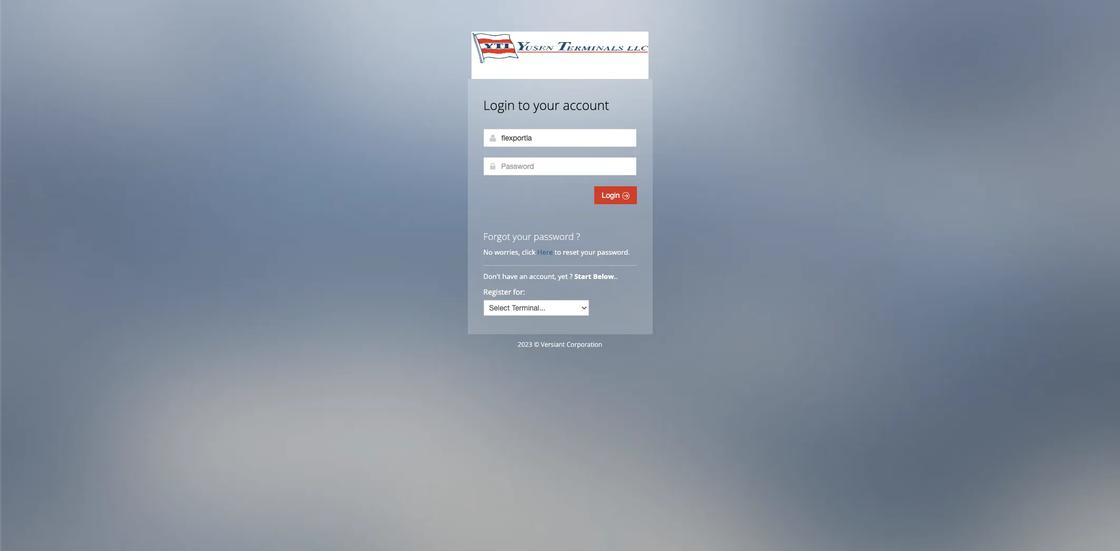 Task type: vqa. For each thing, say whether or not it's contained in the screenshot.
The import closed areas will now be included when you check container availability and will be real time. You can view the closed areas for upcoming shifts by clicking on the CLOSED AREAS button.
no



Task type: locate. For each thing, give the bounding box(es) containing it.
?
[[577, 230, 580, 243], [570, 272, 573, 281]]

1 horizontal spatial ?
[[577, 230, 580, 243]]

0 vertical spatial to
[[518, 96, 530, 114]]

start
[[575, 272, 592, 281]]

to right 'here'
[[555, 248, 561, 257]]

yet
[[558, 272, 568, 281]]

to inside "forgot your password ? no worries, click here to reset your password."
[[555, 248, 561, 257]]

login
[[484, 96, 515, 114], [602, 191, 622, 200]]

2023 © versiant corporation
[[518, 341, 603, 349]]

your up the "click"
[[513, 230, 532, 243]]

worries,
[[495, 248, 520, 257]]

? right yet
[[570, 272, 573, 281]]

your
[[534, 96, 560, 114], [513, 230, 532, 243], [581, 248, 596, 257]]

register for:
[[484, 287, 525, 297]]

? up reset
[[577, 230, 580, 243]]

1 horizontal spatial your
[[534, 96, 560, 114]]

1 vertical spatial login
[[602, 191, 622, 200]]

account
[[563, 96, 609, 114]]

1 vertical spatial your
[[513, 230, 532, 243]]

swapright image
[[622, 192, 630, 200]]

login button
[[595, 187, 637, 205]]

reset
[[563, 248, 579, 257]]

1 vertical spatial ?
[[570, 272, 573, 281]]

.
[[616, 272, 618, 281]]

2023
[[518, 341, 533, 349]]

0 horizontal spatial ?
[[570, 272, 573, 281]]

login inside button
[[602, 191, 622, 200]]

register
[[484, 287, 512, 297]]

0 vertical spatial login
[[484, 96, 515, 114]]

account,
[[530, 272, 557, 281]]

password
[[534, 230, 574, 243]]

your right reset
[[581, 248, 596, 257]]

Password password field
[[484, 158, 637, 176]]

to
[[518, 96, 530, 114], [555, 248, 561, 257]]

0 horizontal spatial login
[[484, 96, 515, 114]]

forgot
[[484, 230, 511, 243]]

login to your account
[[484, 96, 609, 114]]

to up username text field on the top
[[518, 96, 530, 114]]

0 horizontal spatial your
[[513, 230, 532, 243]]

1 vertical spatial to
[[555, 248, 561, 257]]

1 horizontal spatial to
[[555, 248, 561, 257]]

click
[[522, 248, 536, 257]]

below.
[[593, 272, 616, 281]]

your up username text field on the top
[[534, 96, 560, 114]]

0 vertical spatial ?
[[577, 230, 580, 243]]

1 horizontal spatial login
[[602, 191, 622, 200]]

0 horizontal spatial to
[[518, 96, 530, 114]]

have
[[503, 272, 518, 281]]

2 vertical spatial your
[[581, 248, 596, 257]]



Task type: describe. For each thing, give the bounding box(es) containing it.
for:
[[513, 287, 525, 297]]

©
[[534, 341, 539, 349]]

here
[[538, 248, 553, 257]]

lock image
[[489, 162, 497, 171]]

an
[[520, 272, 528, 281]]

here link
[[538, 248, 553, 257]]

login for login to your account
[[484, 96, 515, 114]]

2 horizontal spatial your
[[581, 248, 596, 257]]

don't
[[484, 272, 501, 281]]

? inside "forgot your password ? no worries, click here to reset your password."
[[577, 230, 580, 243]]

no
[[484, 248, 493, 257]]

0 vertical spatial your
[[534, 96, 560, 114]]

don't have an account, yet ? start below. .
[[484, 272, 620, 281]]

user image
[[489, 134, 497, 142]]

forgot your password ? no worries, click here to reset your password.
[[484, 230, 630, 257]]

Username text field
[[484, 129, 637, 147]]

login for login
[[602, 191, 622, 200]]

versiant
[[541, 341, 565, 349]]

password.
[[598, 248, 630, 257]]

corporation
[[567, 341, 603, 349]]



